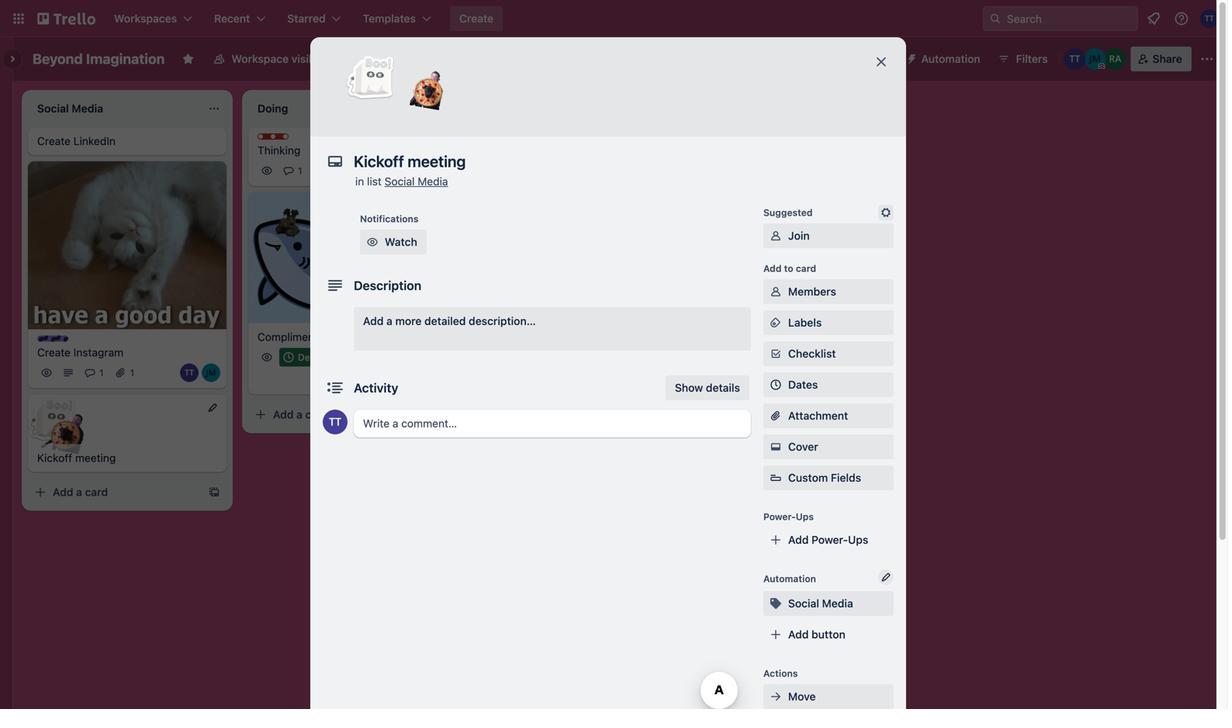 Task type: describe. For each thing, give the bounding box(es) containing it.
social inside button
[[788, 597, 819, 610]]

2 horizontal spatial 1
[[298, 165, 302, 176]]

jeremy miller (jeremymiller198) image
[[1085, 48, 1106, 70]]

0 horizontal spatial automation
[[764, 573, 816, 584]]

search image
[[989, 12, 1002, 25]]

visible
[[292, 52, 324, 65]]

add inside button
[[788, 628, 809, 641]]

add left to
[[764, 263, 782, 274]]

cover
[[788, 440, 819, 453]]

custom
[[788, 471, 828, 484]]

labels
[[788, 316, 822, 329]]

create linkedin link
[[37, 133, 217, 149]]

media inside social media button
[[822, 597, 853, 610]]

imagination
[[86, 50, 165, 67]]

ups inside button
[[867, 52, 887, 65]]

add to card
[[764, 263, 817, 274]]

move link
[[764, 684, 894, 709]]

0 vertical spatial terry turtle (terryturtle) image
[[379, 370, 397, 388]]

workspace visible button
[[204, 47, 334, 71]]

dec
[[298, 352, 315, 363]]

create for create
[[459, 12, 494, 25]]

sm image for join
[[768, 228, 784, 244]]

create button
[[450, 6, 503, 31]]

labels link
[[764, 310, 894, 335]]

board link
[[337, 47, 403, 71]]

sm image for checklist
[[768, 346, 784, 362]]

the
[[321, 331, 337, 343]]

workspace
[[232, 52, 289, 65]]

star or unstar board image
[[182, 53, 194, 65]]

power- inside power-ups button
[[831, 52, 867, 65]]

in
[[355, 175, 364, 188]]

dates button
[[764, 372, 894, 397]]

a left more
[[387, 315, 393, 327]]

sm image inside social media button
[[768, 596, 784, 612]]

add down custom
[[788, 534, 809, 546]]

watch button
[[360, 230, 427, 255]]

edit card image
[[206, 402, 219, 414]]

add down kickoff
[[53, 486, 73, 499]]

activity
[[354, 381, 398, 395]]

to
[[784, 263, 794, 274]]

add button button
[[764, 622, 894, 647]]

ruby anderson (rubyanderson7) image
[[422, 370, 441, 388]]

description
[[354, 278, 422, 293]]

Search field
[[983, 6, 1138, 31]]

2 vertical spatial add a card button
[[28, 480, 202, 505]]

add power-ups
[[788, 534, 869, 546]]

compliment the chef
[[258, 331, 364, 343]]

add power-ups link
[[764, 528, 894, 553]]

automation inside button
[[922, 52, 981, 65]]

members
[[788, 285, 837, 298]]

linkedin
[[74, 135, 116, 147]]

filters
[[1016, 52, 1048, 65]]

1 vertical spatial terry turtle (terryturtle) image
[[323, 410, 348, 435]]

join link
[[764, 223, 894, 248]]

2 horizontal spatial add a card
[[494, 306, 549, 319]]

0 horizontal spatial add a card
[[53, 486, 108, 499]]

notifications
[[360, 213, 419, 224]]

Board name text field
[[25, 47, 173, 71]]

thoughts
[[273, 134, 316, 145]]

back to home image
[[37, 6, 95, 31]]

0 vertical spatial terry turtle (terryturtle) image
[[1201, 9, 1219, 28]]

Write a comment text field
[[354, 410, 751, 438]]

2 horizontal spatial add a card button
[[469, 300, 643, 325]]

add right detailed
[[494, 306, 514, 319]]

create linkedin
[[37, 135, 116, 147]]

thoughts thinking
[[258, 134, 316, 157]]

open information menu image
[[1174, 11, 1190, 26]]

description…
[[469, 315, 536, 327]]

thinking
[[258, 144, 301, 157]]

watch
[[385, 236, 417, 248]]

show details
[[675, 381, 740, 394]]

checklist link
[[764, 341, 894, 366]]

pete ghost image
[[346, 53, 395, 102]]

add up chef
[[363, 315, 384, 327]]

terry turtle (terryturtle) image for the leftmost jeremy miller (jeremymiller198) icon
[[180, 364, 199, 382]]

custom fields
[[788, 471, 862, 484]]



Task type: locate. For each thing, give the bounding box(es) containing it.
sm image right power-ups button
[[900, 47, 922, 68]]

a right detailed
[[517, 306, 523, 319]]

terry turtle (terryturtle) image
[[1201, 9, 1219, 28], [1064, 48, 1086, 70], [180, 364, 199, 382]]

cover link
[[764, 435, 894, 459]]

1 horizontal spatial social
[[788, 597, 819, 610]]

1 vertical spatial create
[[37, 135, 71, 147]]

social up the add button
[[788, 597, 819, 610]]

1
[[298, 165, 302, 176], [99, 368, 104, 378], [130, 368, 134, 378]]

sm image inside checklist link
[[768, 346, 784, 362]]

add a card right detailed
[[494, 306, 549, 319]]

show
[[675, 381, 703, 394]]

media
[[418, 175, 448, 188], [822, 597, 853, 610]]

add down dec 31 option
[[273, 408, 294, 421]]

0 horizontal spatial terry turtle (terryturtle) image
[[180, 364, 199, 382]]

1 horizontal spatial add a card
[[273, 408, 328, 421]]

power-ups
[[831, 52, 887, 65], [764, 511, 814, 522]]

0 horizontal spatial media
[[418, 175, 448, 188]]

0 notifications image
[[1145, 9, 1163, 28]]

detailed
[[425, 315, 466, 327]]

0 horizontal spatial add a card button
[[28, 480, 202, 505]]

create instagram
[[37, 346, 123, 359]]

workspace visible
[[232, 52, 324, 65]]

jeremy miller (jeremymiller198) image up "edit card" image
[[202, 364, 220, 382]]

compliment the chef link
[[258, 329, 438, 345]]

1 vertical spatial automation
[[764, 573, 816, 584]]

primary element
[[0, 0, 1228, 37]]

sm image down add to card
[[768, 284, 784, 300]]

1 down 'thoughts thinking' at the left of page
[[298, 165, 302, 176]]

sm image
[[365, 234, 380, 250], [768, 315, 784, 331], [768, 596, 784, 612], [768, 689, 784, 705]]

add a card down kickoff meeting
[[53, 486, 108, 499]]

1 horizontal spatial automation
[[922, 52, 981, 65]]

create inside create instagram link
[[37, 346, 71, 359]]

filters button
[[993, 47, 1053, 71]]

a
[[517, 306, 523, 319], [387, 315, 393, 327], [297, 408, 303, 421], [76, 486, 82, 499]]

ups left automation button
[[867, 52, 887, 65]]

sm image for labels
[[768, 315, 784, 331]]

0 vertical spatial create from template… image
[[649, 306, 661, 319]]

1 vertical spatial add a card button
[[248, 402, 422, 427]]

show menu image
[[1200, 51, 1215, 67]]

dec 31
[[298, 352, 328, 363]]

1 vertical spatial power-ups
[[764, 511, 814, 522]]

1 vertical spatial add a card
[[273, 408, 328, 421]]

automation
[[922, 52, 981, 65], [764, 573, 816, 584]]

compliment
[[258, 331, 318, 343]]

None text field
[[346, 147, 858, 175]]

list
[[367, 175, 382, 188]]

1 horizontal spatial media
[[822, 597, 853, 610]]

meeting
[[75, 452, 116, 465]]

dates
[[788, 378, 818, 391]]

sm image inside labels link
[[768, 315, 784, 331]]

0 vertical spatial add a card button
[[469, 300, 643, 325]]

0 vertical spatial power-
[[831, 52, 867, 65]]

sm image for members
[[768, 284, 784, 300]]

in list social media
[[355, 175, 448, 188]]

sm image left labels
[[768, 315, 784, 331]]

1 horizontal spatial add a card button
[[248, 402, 422, 427]]

media up notifications
[[418, 175, 448, 188]]

custom fields button
[[764, 470, 894, 486]]

create from template… image
[[649, 306, 661, 319], [428, 409, 441, 421], [208, 486, 220, 499]]

attachment button
[[764, 404, 894, 428]]

create instagram link
[[37, 345, 217, 361]]

chef
[[340, 331, 364, 343]]

social media button
[[764, 591, 894, 616]]

beyond
[[33, 50, 83, 67]]

button
[[812, 628, 846, 641]]

ups down 'fields'
[[848, 534, 869, 546]]

ruby anderson (rubyanderson7) image
[[1105, 48, 1127, 70]]

kickoff
[[37, 452, 72, 465]]

create from template… image for right add a card button
[[649, 306, 661, 319]]

31
[[318, 352, 328, 363]]

fields
[[831, 471, 862, 484]]

0 vertical spatial create
[[459, 12, 494, 25]]

1 horizontal spatial power-ups
[[831, 52, 887, 65]]

sm image left 'join'
[[768, 228, 784, 244]]

jeremy miller (jeremymiller198) image left ruby anderson (rubyanderson7) icon
[[400, 370, 419, 388]]

2 vertical spatial ups
[[848, 534, 869, 546]]

board
[[363, 52, 394, 65]]

create inside create linkedin link
[[37, 135, 71, 147]]

1 down create instagram link
[[130, 368, 134, 378]]

a down kickoff meeting
[[76, 486, 82, 499]]

a down dec 31 option
[[297, 408, 303, 421]]

add
[[764, 263, 782, 274], [494, 306, 514, 319], [363, 315, 384, 327], [273, 408, 294, 421], [53, 486, 73, 499], [788, 534, 809, 546], [788, 628, 809, 641]]

0 vertical spatial social
[[385, 175, 415, 188]]

social media
[[788, 597, 853, 610]]

create from template… image for add a card button to the bottom
[[208, 486, 220, 499]]

ups up 'add power-ups'
[[796, 511, 814, 522]]

1 horizontal spatial terry turtle (terryturtle) image
[[1064, 48, 1086, 70]]

2 horizontal spatial terry turtle (terryturtle) image
[[1201, 9, 1219, 28]]

sm image inside automation button
[[900, 47, 922, 68]]

1 vertical spatial create from template… image
[[428, 409, 441, 421]]

terry turtle (terryturtle) image down 31
[[323, 410, 348, 435]]

sm image for cover
[[768, 439, 784, 455]]

sm image inside cover link
[[768, 439, 784, 455]]

sm image left watch on the top
[[365, 234, 380, 250]]

automation left filters "button"
[[922, 52, 981, 65]]

0 vertical spatial power-ups
[[831, 52, 887, 65]]

2 vertical spatial terry turtle (terryturtle) image
[[180, 364, 199, 382]]

social media link
[[385, 175, 448, 188]]

power-ups inside power-ups button
[[831, 52, 887, 65]]

move
[[788, 690, 816, 703]]

sm image for watch
[[365, 234, 380, 250]]

add a card button
[[469, 300, 643, 325], [248, 402, 422, 427], [28, 480, 202, 505]]

sm image left checklist
[[768, 346, 784, 362]]

create for create linkedin
[[37, 135, 71, 147]]

show details link
[[666, 376, 750, 400]]

sm image for move
[[768, 689, 784, 705]]

add a more detailed description… link
[[354, 307, 751, 351]]

Dec 31 checkbox
[[279, 348, 333, 367]]

terry turtle (terryturtle) image
[[379, 370, 397, 388], [323, 410, 348, 435]]

0 horizontal spatial jeremy miller (jeremymiller198) image
[[202, 364, 220, 382]]

power-ups button
[[800, 47, 897, 71]]

0 horizontal spatial power-ups
[[764, 511, 814, 522]]

power-
[[831, 52, 867, 65], [764, 511, 796, 522], [812, 534, 848, 546]]

thinking link
[[258, 143, 438, 158]]

automation button
[[900, 47, 990, 71]]

kickoff meeting
[[37, 452, 116, 465]]

actions
[[764, 668, 798, 679]]

1 horizontal spatial 1
[[130, 368, 134, 378]]

2 vertical spatial create
[[37, 346, 71, 359]]

add button
[[788, 628, 846, 641]]

1 vertical spatial power-
[[764, 511, 796, 522]]

sm image inside members link
[[768, 284, 784, 300]]

terry turtle (terryturtle) image left ruby anderson (rubyanderson7) icon
[[379, 370, 397, 388]]

share
[[1153, 52, 1183, 65]]

create from template… image for middle add a card button
[[428, 409, 441, 421]]

more
[[395, 315, 422, 327]]

add a more detailed description…
[[363, 315, 536, 327]]

attachment
[[788, 409, 848, 422]]

0 vertical spatial ups
[[867, 52, 887, 65]]

sm image for automation
[[900, 47, 922, 68]]

join
[[788, 229, 810, 242]]

create
[[459, 12, 494, 25], [37, 135, 71, 147], [37, 346, 71, 359]]

create for create instagram
[[37, 346, 71, 359]]

sm image left 'social media'
[[768, 596, 784, 612]]

1 horizontal spatial jeremy miller (jeremymiller198) image
[[400, 370, 419, 388]]

sm image inside move link
[[768, 689, 784, 705]]

sm image down actions
[[768, 689, 784, 705]]

1 vertical spatial terry turtle (terryturtle) image
[[1064, 48, 1086, 70]]

2 vertical spatial add a card
[[53, 486, 108, 499]]

1 horizontal spatial create from template… image
[[428, 409, 441, 421]]

color: bold red, title: "thoughts" element
[[258, 133, 316, 145]]

sm image inside join link
[[768, 228, 784, 244]]

suggested
[[764, 207, 813, 218]]

add a card
[[494, 306, 549, 319], [273, 408, 328, 421], [53, 486, 108, 499]]

0 vertical spatial automation
[[922, 52, 981, 65]]

terry turtle (terryturtle) image down create instagram link
[[180, 364, 199, 382]]

checklist
[[788, 347, 836, 360]]

0 horizontal spatial terry turtle (terryturtle) image
[[323, 410, 348, 435]]

add left button
[[788, 628, 809, 641]]

add a card down dec 31 option
[[273, 408, 328, 421]]

sm image left cover
[[768, 439, 784, 455]]

sm image
[[900, 47, 922, 68], [878, 205, 894, 220], [768, 228, 784, 244], [768, 284, 784, 300], [768, 346, 784, 362], [768, 439, 784, 455]]

1 vertical spatial social
[[788, 597, 819, 610]]

share button
[[1131, 47, 1192, 71]]

automation up 'social media'
[[764, 573, 816, 584]]

kickoff meeting link
[[37, 451, 217, 466]]

1 vertical spatial media
[[822, 597, 853, 610]]

1 down instagram
[[99, 368, 104, 378]]

sm image inside watch button
[[365, 234, 380, 250]]

sm image up join link
[[878, 205, 894, 220]]

media up button
[[822, 597, 853, 610]]

0 vertical spatial add a card
[[494, 306, 549, 319]]

2 horizontal spatial create from template… image
[[649, 306, 661, 319]]

details
[[706, 381, 740, 394]]

social
[[385, 175, 415, 188], [788, 597, 819, 610]]

terry turtle (terryturtle) image right open information menu image
[[1201, 9, 1219, 28]]

create inside create button
[[459, 12, 494, 25]]

0 horizontal spatial 1
[[99, 368, 104, 378]]

0 vertical spatial media
[[418, 175, 448, 188]]

terry turtle (terryturtle) image for jeremy miller (jeremymiller198) image
[[1064, 48, 1086, 70]]

social right list
[[385, 175, 415, 188]]

1 vertical spatial ups
[[796, 511, 814, 522]]

beyond imagination
[[33, 50, 165, 67]]

card
[[796, 263, 817, 274], [526, 306, 549, 319], [305, 408, 328, 421], [85, 486, 108, 499]]

0 horizontal spatial create from template… image
[[208, 486, 220, 499]]

2 vertical spatial create from template… image
[[208, 486, 220, 499]]

members link
[[764, 279, 894, 304]]

power- inside add power-ups link
[[812, 534, 848, 546]]

1 horizontal spatial terry turtle (terryturtle) image
[[379, 370, 397, 388]]

jeremy miller (jeremymiller198) image
[[202, 364, 220, 382], [400, 370, 419, 388]]

terry turtle (terryturtle) image left ruby anderson (rubyanderson7) image at right top
[[1064, 48, 1086, 70]]

ups
[[867, 52, 887, 65], [796, 511, 814, 522], [848, 534, 869, 546]]

2 vertical spatial power-
[[812, 534, 848, 546]]

color: purple, title: none image
[[37, 336, 68, 342]]

0 horizontal spatial social
[[385, 175, 415, 188]]

instagram
[[74, 346, 123, 359]]

sm image for suggested
[[878, 205, 894, 220]]



Task type: vqa. For each thing, say whether or not it's contained in the screenshot.
visible
yes



